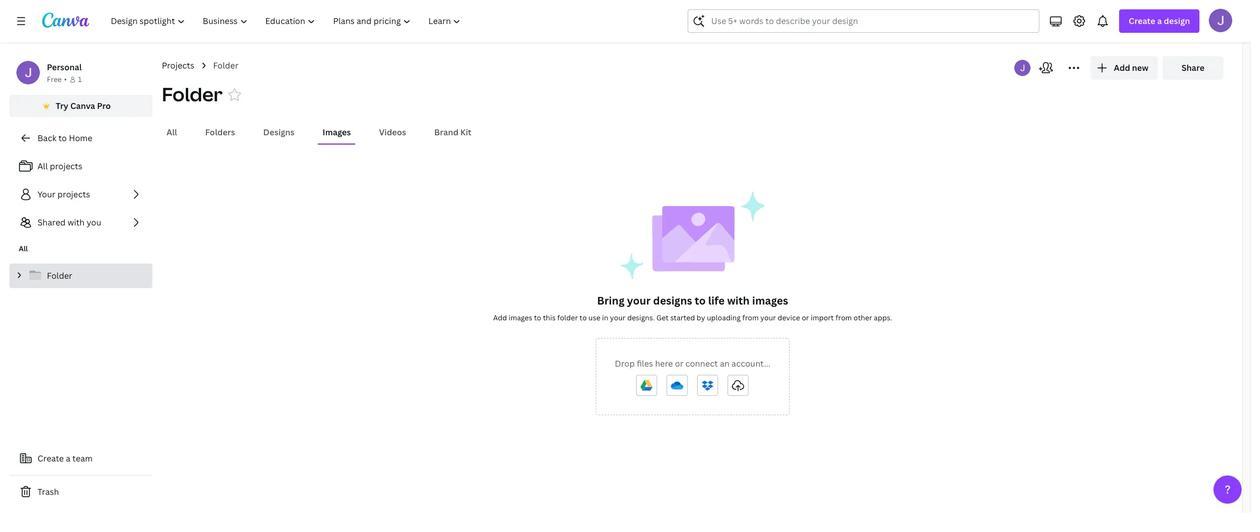Task type: locate. For each thing, give the bounding box(es) containing it.
0 vertical spatial with
[[68, 217, 85, 228]]

your right in
[[610, 313, 626, 323]]

1 vertical spatial add
[[493, 313, 507, 323]]

brand kit
[[434, 127, 472, 138]]

a inside "button"
[[66, 453, 70, 464]]

designs button
[[259, 121, 299, 144]]

2 horizontal spatial all
[[167, 127, 177, 138]]

by
[[697, 313, 705, 323]]

0 horizontal spatial a
[[66, 453, 70, 464]]

2 vertical spatial all
[[19, 244, 28, 254]]

from right uploading
[[742, 313, 759, 323]]

1 horizontal spatial all
[[38, 161, 48, 172]]

team
[[72, 453, 93, 464]]

1 vertical spatial with
[[727, 294, 750, 308]]

a left design
[[1157, 15, 1162, 26]]

to
[[58, 133, 67, 144], [695, 294, 706, 308], [534, 313, 541, 323], [580, 313, 587, 323]]

use
[[589, 313, 600, 323]]

create for create a team
[[38, 453, 64, 464]]

folders button
[[201, 121, 240, 144]]

0 horizontal spatial from
[[742, 313, 759, 323]]

create inside "dropdown button"
[[1129, 15, 1155, 26]]

folder link up folder button
[[213, 59, 238, 72]]

1 horizontal spatial from
[[836, 313, 852, 323]]

create a team
[[38, 453, 93, 464]]

back to home
[[38, 133, 92, 144]]

folder link down shared with you link
[[9, 264, 152, 288]]

back to home link
[[9, 127, 152, 150]]

folder down "shared"
[[47, 270, 72, 281]]

from
[[742, 313, 759, 323], [836, 313, 852, 323]]

projects
[[50, 161, 82, 172], [58, 189, 90, 200]]

trash link
[[9, 481, 152, 504]]

1 horizontal spatial create
[[1129, 15, 1155, 26]]

create
[[1129, 15, 1155, 26], [38, 453, 64, 464]]

add inside dropdown button
[[1114, 62, 1130, 73]]

add left new
[[1114, 62, 1130, 73]]

a
[[1157, 15, 1162, 26], [66, 453, 70, 464]]

1 horizontal spatial with
[[727, 294, 750, 308]]

1 vertical spatial a
[[66, 453, 70, 464]]

design
[[1164, 15, 1190, 26]]

files
[[637, 358, 653, 369]]

bring
[[597, 294, 625, 308]]

an
[[720, 358, 730, 369]]

add new
[[1114, 62, 1149, 73]]

0 horizontal spatial images
[[509, 313, 532, 323]]

folder link
[[213, 59, 238, 72], [9, 264, 152, 288]]

projects for your projects
[[58, 189, 90, 200]]

or
[[802, 313, 809, 323], [675, 358, 683, 369]]

images
[[752, 294, 788, 308], [509, 313, 532, 323]]

a for design
[[1157, 15, 1162, 26]]

your
[[627, 294, 651, 308], [610, 313, 626, 323], [761, 313, 776, 323]]

new
[[1132, 62, 1149, 73]]

a inside "dropdown button"
[[1157, 15, 1162, 26]]

import
[[811, 313, 834, 323]]

list containing all projects
[[9, 155, 152, 235]]

with left you
[[68, 217, 85, 228]]

Search search field
[[711, 10, 1016, 32]]

0 vertical spatial create
[[1129, 15, 1155, 26]]

other
[[854, 313, 872, 323]]

None search field
[[688, 9, 1040, 33]]

free
[[47, 74, 62, 84]]

2 vertical spatial folder
[[47, 270, 72, 281]]

folder
[[213, 60, 238, 71], [162, 81, 223, 107], [47, 270, 72, 281]]

projects down "back to home"
[[50, 161, 82, 172]]

trash
[[38, 487, 59, 498]]

1 horizontal spatial folder link
[[213, 59, 238, 72]]

add
[[1114, 62, 1130, 73], [493, 313, 507, 323]]

create inside "button"
[[38, 453, 64, 464]]

with right life
[[727, 294, 750, 308]]

add left this
[[493, 313, 507, 323]]

with inside bring your designs to life with images add images to this folder to use in your designs. get started by uploading from your device or import from other apps.
[[727, 294, 750, 308]]

2 from from the left
[[836, 313, 852, 323]]

folders
[[205, 127, 235, 138]]

all inside button
[[167, 127, 177, 138]]

with
[[68, 217, 85, 228], [727, 294, 750, 308]]

home
[[69, 133, 92, 144]]

0 vertical spatial all
[[167, 127, 177, 138]]

projects for all projects
[[50, 161, 82, 172]]

with inside shared with you link
[[68, 217, 85, 228]]

0 vertical spatial folder
[[213, 60, 238, 71]]

1 horizontal spatial or
[[802, 313, 809, 323]]

all inside list
[[38, 161, 48, 172]]

or right "device"
[[802, 313, 809, 323]]

create left design
[[1129, 15, 1155, 26]]

1 vertical spatial folder link
[[9, 264, 152, 288]]

or right here
[[675, 358, 683, 369]]

folder up folder button
[[213, 60, 238, 71]]

1 vertical spatial folder
[[162, 81, 223, 107]]

0 horizontal spatial add
[[493, 313, 507, 323]]

try canva pro
[[56, 100, 111, 111]]

kit
[[460, 127, 472, 138]]

top level navigation element
[[103, 9, 471, 33]]

folder for folder button
[[162, 81, 223, 107]]

0 vertical spatial a
[[1157, 15, 1162, 26]]

to left this
[[534, 313, 541, 323]]

back
[[38, 133, 56, 144]]

connect
[[685, 358, 718, 369]]

0 vertical spatial images
[[752, 294, 788, 308]]

drop files here or connect an account...
[[615, 358, 771, 369]]

brand kit button
[[430, 121, 476, 144]]

images up "device"
[[752, 294, 788, 308]]

designs.
[[627, 313, 655, 323]]

0 horizontal spatial create
[[38, 453, 64, 464]]

0 vertical spatial or
[[802, 313, 809, 323]]

projects
[[162, 60, 194, 71]]

create left team at the left
[[38, 453, 64, 464]]

folder down projects 'link'
[[162, 81, 223, 107]]

your projects
[[38, 189, 90, 200]]

all for all projects
[[38, 161, 48, 172]]

0 horizontal spatial with
[[68, 217, 85, 228]]

0 horizontal spatial your
[[610, 313, 626, 323]]

list
[[9, 155, 152, 235]]

1 vertical spatial projects
[[58, 189, 90, 200]]

your
[[38, 189, 56, 200]]

your projects link
[[9, 183, 152, 206]]

0 vertical spatial projects
[[50, 161, 82, 172]]

from left the other at the right bottom
[[836, 313, 852, 323]]

images button
[[318, 121, 356, 144]]

shared
[[38, 217, 66, 228]]

images left this
[[509, 313, 532, 323]]

folder for the top folder link
[[213, 60, 238, 71]]

your up designs.
[[627, 294, 651, 308]]

pro
[[97, 100, 111, 111]]

projects right your
[[58, 189, 90, 200]]

0 vertical spatial add
[[1114, 62, 1130, 73]]

1 horizontal spatial add
[[1114, 62, 1130, 73]]

1 vertical spatial images
[[509, 313, 532, 323]]

1 vertical spatial create
[[38, 453, 64, 464]]

0 horizontal spatial or
[[675, 358, 683, 369]]

this
[[543, 313, 556, 323]]

•
[[64, 74, 67, 84]]

a left team at the left
[[66, 453, 70, 464]]

1 vertical spatial all
[[38, 161, 48, 172]]

1 horizontal spatial a
[[1157, 15, 1162, 26]]

your left "device"
[[761, 313, 776, 323]]

all
[[167, 127, 177, 138], [38, 161, 48, 172], [19, 244, 28, 254]]

try
[[56, 100, 68, 111]]



Task type: describe. For each thing, give the bounding box(es) containing it.
get
[[657, 313, 669, 323]]

share button
[[1163, 56, 1224, 80]]

0 horizontal spatial folder link
[[9, 264, 152, 288]]

to left life
[[695, 294, 706, 308]]

add inside bring your designs to life with images add images to this folder to use in your designs. get started by uploading from your device or import from other apps.
[[493, 313, 507, 323]]

create a team button
[[9, 447, 152, 471]]

add new button
[[1091, 56, 1158, 80]]

1
[[78, 74, 82, 84]]

images
[[323, 127, 351, 138]]

0 horizontal spatial all
[[19, 244, 28, 254]]

2 horizontal spatial your
[[761, 313, 776, 323]]

folder
[[557, 313, 578, 323]]

create a design
[[1129, 15, 1190, 26]]

projects link
[[162, 59, 194, 72]]

create for create a design
[[1129, 15, 1155, 26]]

all button
[[162, 121, 182, 144]]

jacob simon image
[[1209, 9, 1232, 32]]

life
[[708, 294, 725, 308]]

share
[[1182, 62, 1205, 73]]

0 vertical spatial folder link
[[213, 59, 238, 72]]

personal
[[47, 62, 82, 73]]

try canva pro button
[[9, 95, 152, 117]]

1 from from the left
[[742, 313, 759, 323]]

to right back
[[58, 133, 67, 144]]

create a design button
[[1119, 9, 1200, 33]]

canva
[[70, 100, 95, 111]]

account...
[[732, 358, 771, 369]]

uploading
[[707, 313, 741, 323]]

1 horizontal spatial images
[[752, 294, 788, 308]]

designs
[[263, 127, 295, 138]]

you
[[87, 217, 101, 228]]

designs
[[653, 294, 692, 308]]

shared with you link
[[9, 211, 152, 235]]

videos
[[379, 127, 406, 138]]

free •
[[47, 74, 67, 84]]

bring your designs to life with images add images to this folder to use in your designs. get started by uploading from your device or import from other apps.
[[493, 294, 892, 323]]

shared with you
[[38, 217, 101, 228]]

drop
[[615, 358, 635, 369]]

all for all button
[[167, 127, 177, 138]]

to left use
[[580, 313, 587, 323]]

brand
[[434, 127, 459, 138]]

1 horizontal spatial your
[[627, 294, 651, 308]]

or inside bring your designs to life with images add images to this folder to use in your designs. get started by uploading from your device or import from other apps.
[[802, 313, 809, 323]]

in
[[602, 313, 608, 323]]

device
[[778, 313, 800, 323]]

all projects
[[38, 161, 82, 172]]

apps.
[[874, 313, 892, 323]]

all projects link
[[9, 155, 152, 178]]

started
[[670, 313, 695, 323]]

here
[[655, 358, 673, 369]]

folder button
[[162, 81, 223, 107]]

a for team
[[66, 453, 70, 464]]

1 vertical spatial or
[[675, 358, 683, 369]]

videos button
[[374, 121, 411, 144]]



